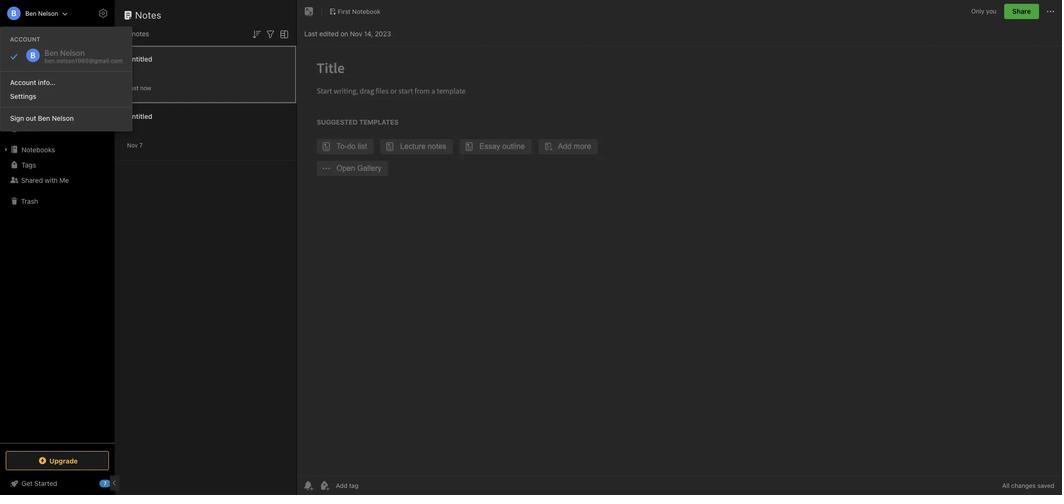 Task type: describe. For each thing, give the bounding box(es) containing it.
shared
[[21, 176, 43, 184]]

dropdown list menu
[[0, 67, 132, 125]]

notes
[[132, 30, 149, 38]]

expand note image
[[303, 6, 315, 17]]

out
[[26, 114, 36, 122]]

changes
[[1012, 482, 1036, 490]]

just
[[127, 84, 139, 92]]

first notebook button
[[326, 5, 384, 18]]

more actions image
[[1045, 6, 1057, 17]]

shared with me
[[21, 176, 69, 184]]

More actions field
[[1045, 4, 1057, 19]]

all changes saved
[[1003, 482, 1055, 490]]

Account field
[[0, 4, 68, 23]]

account info… link
[[0, 76, 132, 89]]

shared with me link
[[0, 173, 114, 188]]

last
[[304, 29, 318, 38]]

on
[[341, 29, 348, 38]]

tree containing home
[[0, 75, 115, 443]]

saved
[[1038, 482, 1055, 490]]

untitled for now
[[127, 55, 152, 63]]

upgrade
[[49, 457, 78, 465]]

share
[[1013, 7, 1031, 15]]

ben inside account field
[[25, 9, 36, 17]]

you
[[986, 7, 997, 15]]

edited
[[319, 29, 339, 38]]

notebooks link
[[0, 142, 114, 157]]

14,
[[364, 29, 373, 38]]

home
[[21, 79, 39, 87]]

note window element
[[297, 0, 1062, 496]]

shortcuts button
[[0, 90, 114, 106]]

new
[[21, 54, 35, 63]]

ben inside dropdown list menu
[[38, 114, 50, 122]]

nelson inside dropdown list menu
[[52, 114, 74, 122]]

settings link
[[0, 89, 132, 103]]

sign out ben nelson link
[[0, 111, 132, 125]]

now
[[140, 84, 151, 92]]

2 notes
[[126, 30, 149, 38]]

tasks button
[[0, 121, 114, 136]]

click to collapse image
[[111, 478, 118, 489]]

Add tag field
[[335, 482, 407, 490]]

add filters image
[[265, 29, 276, 40]]

new button
[[6, 50, 109, 67]]

add a reminder image
[[303, 480, 314, 492]]



Task type: vqa. For each thing, say whether or not it's contained in the screenshot.
2
yes



Task type: locate. For each thing, give the bounding box(es) containing it.
View options field
[[276, 28, 290, 40]]

0 vertical spatial notes
[[135, 10, 162, 21]]

1 horizontal spatial 7
[[139, 142, 143, 149]]

ben
[[25, 9, 36, 17], [38, 114, 50, 122]]

nov 7
[[127, 142, 143, 149]]

7 inside help and learning task checklist field
[[104, 481, 107, 487]]

nov
[[350, 29, 362, 38], [127, 142, 138, 149]]

ben nelson
[[25, 9, 58, 17]]

first
[[338, 7, 351, 15]]

started
[[34, 480, 57, 488]]

nelson down shortcuts button on the left of page
[[52, 114, 74, 122]]

account up the settings
[[10, 78, 36, 87]]

just now
[[127, 84, 151, 92]]

upgrade button
[[6, 452, 109, 471]]

untitled for 7
[[127, 112, 152, 120]]

sign
[[10, 114, 24, 122]]

only
[[972, 7, 985, 15]]

account
[[10, 36, 40, 43], [10, 78, 36, 87]]

last edited on nov 14, 2023
[[304, 29, 391, 38]]

0 vertical spatial ben
[[25, 9, 36, 17]]

untitled
[[127, 55, 152, 63], [127, 112, 152, 120]]

Help and Learning task checklist field
[[0, 476, 115, 492]]

tags button
[[0, 157, 114, 173]]

nelson
[[38, 9, 58, 17], [52, 114, 74, 122]]

add tag image
[[319, 480, 330, 492]]

2023
[[375, 29, 391, 38]]

7
[[139, 142, 143, 149], [104, 481, 107, 487]]

2 account from the top
[[10, 78, 36, 87]]

notes link
[[0, 106, 114, 121]]

0 horizontal spatial 7
[[104, 481, 107, 487]]

1 vertical spatial account
[[10, 78, 36, 87]]

2 untitled from the top
[[127, 112, 152, 120]]

1 vertical spatial nov
[[127, 142, 138, 149]]

share button
[[1005, 4, 1039, 19]]

tree
[[0, 75, 115, 443]]

None search field
[[12, 28, 102, 45]]

tasks
[[21, 124, 38, 133]]

account for account
[[10, 36, 40, 43]]

notebook
[[352, 7, 381, 15]]

all
[[1003, 482, 1010, 490]]

Search text field
[[12, 28, 102, 45]]

1 vertical spatial 7
[[104, 481, 107, 487]]

1 vertical spatial nelson
[[52, 114, 74, 122]]

account for account info…
[[10, 78, 36, 87]]

tags
[[22, 161, 36, 169]]

Add filters field
[[265, 28, 276, 40]]

0 vertical spatial 7
[[139, 142, 143, 149]]

notes up the notes
[[135, 10, 162, 21]]

info…
[[38, 78, 55, 87]]

notes up tasks
[[21, 109, 39, 117]]

me
[[59, 176, 69, 184]]

0 horizontal spatial nov
[[127, 142, 138, 149]]

Note Editor text field
[[297, 46, 1062, 476]]

trash
[[21, 197, 38, 205]]

get
[[22, 480, 33, 488]]

untitled down the just now at the left of the page
[[127, 112, 152, 120]]

only you
[[972, 7, 997, 15]]

1 vertical spatial ben
[[38, 114, 50, 122]]

sign out ben nelson
[[10, 114, 74, 122]]

2
[[126, 30, 130, 38]]

settings image
[[97, 8, 109, 19]]

account up new
[[10, 36, 40, 43]]

0 vertical spatial nelson
[[38, 9, 58, 17]]

1 account from the top
[[10, 36, 40, 43]]

1 horizontal spatial ben
[[38, 114, 50, 122]]

nelson up the search text box
[[38, 9, 58, 17]]

ben up the search text box
[[25, 9, 36, 17]]

account info…
[[10, 78, 55, 87]]

0 vertical spatial nov
[[350, 29, 362, 38]]

account inside dropdown list menu
[[10, 78, 36, 87]]

nov inside note window element
[[350, 29, 362, 38]]

home link
[[0, 75, 115, 90]]

ben right out
[[38, 114, 50, 122]]

get started
[[22, 480, 57, 488]]

1 vertical spatial untitled
[[127, 112, 152, 120]]

1 horizontal spatial nov
[[350, 29, 362, 38]]

untitled down the notes
[[127, 55, 152, 63]]

nelson inside account field
[[38, 9, 58, 17]]

shortcuts
[[22, 94, 52, 102]]

settings
[[10, 92, 36, 100]]

with
[[45, 176, 58, 184]]

expand notebooks image
[[2, 146, 10, 153]]

Sort options field
[[251, 28, 262, 40]]

notebooks
[[22, 146, 55, 154]]

0 horizontal spatial ben
[[25, 9, 36, 17]]

trash link
[[0, 194, 114, 209]]

1 vertical spatial notes
[[21, 109, 39, 117]]

0 vertical spatial untitled
[[127, 55, 152, 63]]

1 horizontal spatial notes
[[135, 10, 162, 21]]

0 vertical spatial account
[[10, 36, 40, 43]]

first notebook
[[338, 7, 381, 15]]

notes
[[135, 10, 162, 21], [21, 109, 39, 117]]

0 horizontal spatial notes
[[21, 109, 39, 117]]

1 untitled from the top
[[127, 55, 152, 63]]



